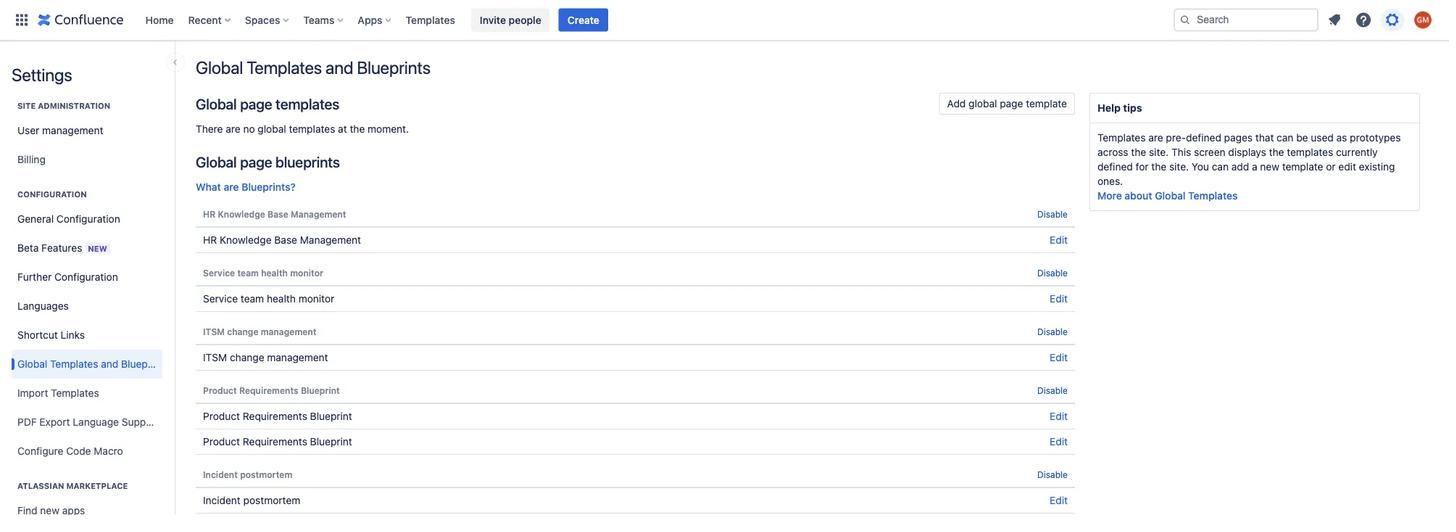 Task type: vqa. For each thing, say whether or not it's contained in the screenshot.


Task type: locate. For each thing, give the bounding box(es) containing it.
3 edit link from the top
[[1050, 351, 1068, 363]]

global templates and blueprints inside "link"
[[17, 358, 168, 370]]

0 vertical spatial and
[[326, 57, 353, 78]]

global templates and blueprints
[[196, 57, 431, 78], [17, 358, 168, 370]]

management for edit
[[267, 351, 328, 363]]

service
[[203, 268, 235, 278], [203, 293, 238, 305]]

global right about
[[1156, 190, 1186, 202]]

3 disable link from the top
[[1038, 326, 1068, 337]]

defined up screen
[[1187, 132, 1222, 144]]

code
[[66, 445, 91, 457]]

management for disable
[[291, 209, 346, 219]]

defined
[[1187, 132, 1222, 144], [1098, 161, 1134, 173]]

1 horizontal spatial template
[[1283, 161, 1324, 173]]

marketplace
[[66, 481, 128, 491]]

global templates and blueprints down the teams
[[196, 57, 431, 78]]

1 horizontal spatial defined
[[1187, 132, 1222, 144]]

0 vertical spatial itsm change management
[[203, 326, 317, 337]]

pre-
[[1167, 132, 1187, 144]]

the
[[350, 123, 365, 135], [1132, 146, 1147, 158], [1270, 146, 1285, 158], [1152, 161, 1167, 173]]

shortcut links link
[[12, 321, 162, 350]]

0 vertical spatial blueprints
[[357, 57, 431, 78]]

5 disable from the top
[[1038, 469, 1068, 479]]

disable
[[1038, 209, 1068, 219], [1038, 268, 1068, 278], [1038, 326, 1068, 337], [1038, 385, 1068, 395], [1038, 469, 1068, 479]]

site. down pre-
[[1150, 146, 1169, 158]]

0 vertical spatial management
[[291, 209, 346, 219]]

can left be on the top
[[1277, 132, 1294, 144]]

billing link
[[12, 145, 162, 174]]

ones.
[[1098, 175, 1124, 187]]

1 vertical spatial product
[[203, 410, 240, 422]]

2 vertical spatial requirements
[[243, 436, 307, 448]]

defined down across
[[1098, 161, 1134, 173]]

itsm change management
[[203, 326, 317, 337], [203, 351, 328, 363]]

are left no
[[226, 123, 241, 135]]

hr knowledge base management for edit
[[203, 234, 361, 246]]

0 vertical spatial knowledge
[[218, 209, 265, 219]]

are right what
[[224, 181, 239, 193]]

0 vertical spatial base
[[268, 209, 289, 219]]

3 disable from the top
[[1038, 326, 1068, 337]]

and
[[326, 57, 353, 78], [101, 358, 118, 370]]

0 vertical spatial hr
[[203, 209, 216, 219]]

Search field
[[1174, 8, 1319, 32]]

site.
[[1150, 146, 1169, 158], [1170, 161, 1190, 173]]

global
[[969, 98, 998, 110], [258, 123, 286, 135]]

0 vertical spatial product requirements blueprint
[[203, 385, 340, 395]]

0 vertical spatial site.
[[1150, 146, 1169, 158]]

there
[[196, 123, 223, 135]]

further configuration link
[[12, 263, 162, 292]]

templates down links
[[50, 358, 98, 370]]

1 vertical spatial can
[[1213, 161, 1229, 173]]

1 itsm change management from the top
[[203, 326, 317, 337]]

0 vertical spatial defined
[[1187, 132, 1222, 144]]

1 vertical spatial monitor
[[299, 293, 335, 305]]

5 edit link from the top
[[1050, 436, 1068, 448]]

templates down be on the top
[[1288, 146, 1334, 158]]

1 service team health monitor from the top
[[203, 268, 324, 278]]

site administration group
[[12, 86, 162, 178]]

1 horizontal spatial global
[[969, 98, 998, 110]]

global up what
[[196, 153, 237, 170]]

your profile and preferences image
[[1415, 11, 1433, 29]]

2 disable from the top
[[1038, 268, 1068, 278]]

blueprints down apps popup button
[[357, 57, 431, 78]]

product requirements blueprint for fourth edit link
[[203, 410, 352, 422]]

page right the add
[[1000, 98, 1024, 110]]

the right at
[[350, 123, 365, 135]]

edit link for base
[[1050, 234, 1068, 246]]

banner containing home
[[0, 0, 1450, 41]]

settings
[[12, 65, 72, 85]]

global right no
[[258, 123, 286, 135]]

0 horizontal spatial and
[[101, 358, 118, 370]]

1 vertical spatial requirements
[[243, 410, 307, 422]]

1 vertical spatial hr knowledge base management
[[203, 234, 361, 246]]

requirements
[[239, 385, 299, 395], [243, 410, 307, 422], [243, 436, 307, 448]]

are for templates
[[1149, 132, 1164, 144]]

templates up global page templates in the top left of the page
[[247, 57, 322, 78]]

1 vertical spatial and
[[101, 358, 118, 370]]

new
[[88, 244, 107, 253]]

templates right apps popup button
[[406, 14, 455, 26]]

2 product from the top
[[203, 410, 240, 422]]

0 vertical spatial health
[[261, 268, 288, 278]]

are inside button
[[224, 181, 239, 193]]

postmortem for edit
[[243, 494, 301, 506]]

2 disable link from the top
[[1038, 268, 1068, 278]]

global right the add
[[969, 98, 998, 110]]

page up what are blueprints?
[[240, 153, 272, 170]]

service team health monitor for edit
[[203, 293, 335, 305]]

atlassian marketplace
[[17, 481, 128, 491]]

1 vertical spatial product requirements blueprint
[[203, 410, 352, 422]]

configuration up general
[[17, 190, 87, 199]]

languages link
[[12, 292, 162, 321]]

are inside templates are pre-defined pages that can be used as prototypes across the site. this screen displays the templates currently defined for the site. you can add a new template or edit existing ones. more about global templates
[[1149, 132, 1164, 144]]

1 horizontal spatial and
[[326, 57, 353, 78]]

knowledge
[[218, 209, 265, 219], [220, 234, 272, 246]]

as
[[1337, 132, 1348, 144]]

user management link
[[12, 116, 162, 145]]

1 disable link from the top
[[1038, 209, 1068, 219]]

5 edit from the top
[[1050, 436, 1068, 448]]

incident for disable
[[203, 469, 238, 479]]

template
[[1027, 98, 1068, 110], [1283, 161, 1324, 173]]

1 vertical spatial service
[[203, 293, 238, 305]]

incident
[[203, 469, 238, 479], [203, 494, 241, 506]]

hr knowledge base management for disable
[[203, 209, 346, 219]]

0 horizontal spatial template
[[1027, 98, 1068, 110]]

0 vertical spatial global
[[969, 98, 998, 110]]

1 vertical spatial template
[[1283, 161, 1324, 173]]

configuration up languages "link" on the left bottom
[[54, 271, 118, 283]]

appswitcher icon image
[[13, 11, 30, 29]]

1 vertical spatial health
[[267, 293, 296, 305]]

configuration for general
[[57, 213, 120, 225]]

change for disable
[[227, 326, 259, 337]]

2 vertical spatial product
[[203, 436, 240, 448]]

across
[[1098, 146, 1129, 158]]

configuration for further
[[54, 271, 118, 283]]

disable for health
[[1038, 268, 1068, 278]]

global inside templates are pre-defined pages that can be used as prototypes across the site. this screen displays the templates currently defined for the site. you can add a new template or edit existing ones. more about global templates
[[1156, 190, 1186, 202]]

site. down this
[[1170, 161, 1190, 173]]

billing
[[17, 153, 46, 165]]

administration
[[38, 101, 110, 111]]

add
[[948, 98, 966, 110]]

blueprints inside global templates and blueprints "link"
[[121, 358, 168, 370]]

global up import
[[17, 358, 47, 370]]

templates inside "link"
[[50, 358, 98, 370]]

1 horizontal spatial blueprints
[[357, 57, 431, 78]]

template inside templates are pre-defined pages that can be used as prototypes across the site. this screen displays the templates currently defined for the site. you can add a new template or edit existing ones. more about global templates
[[1283, 161, 1324, 173]]

search image
[[1180, 14, 1192, 26]]

1 vertical spatial hr
[[203, 234, 217, 246]]

health for disable
[[261, 268, 288, 278]]

further configuration
[[17, 271, 118, 283]]

0 vertical spatial requirements
[[239, 385, 299, 395]]

site administration
[[17, 101, 110, 111]]

recent button
[[184, 8, 236, 32]]

prototypes
[[1351, 132, 1402, 144]]

0 vertical spatial postmortem
[[240, 469, 293, 479]]

1 hr knowledge base management from the top
[[203, 209, 346, 219]]

management
[[42, 124, 103, 136], [261, 326, 317, 337], [267, 351, 328, 363]]

0 vertical spatial global templates and blueprints
[[196, 57, 431, 78]]

2 hr from the top
[[203, 234, 217, 246]]

that
[[1256, 132, 1275, 144]]

0 horizontal spatial blueprints
[[121, 358, 168, 370]]

2 itsm change management from the top
[[203, 351, 328, 363]]

the right for
[[1152, 161, 1167, 173]]

0 vertical spatial hr knowledge base management
[[203, 209, 346, 219]]

global page templates
[[196, 95, 340, 112]]

page for blueprints
[[240, 153, 272, 170]]

are left pre-
[[1149, 132, 1164, 144]]

configuration up new
[[57, 213, 120, 225]]

4 disable from the top
[[1038, 385, 1068, 395]]

hr for edit
[[203, 234, 217, 246]]

create
[[568, 14, 600, 26]]

1 disable from the top
[[1038, 209, 1068, 219]]

0 vertical spatial change
[[227, 326, 259, 337]]

edit for base
[[1050, 234, 1068, 246]]

itsm change management for edit
[[203, 351, 328, 363]]

1 itsm from the top
[[203, 326, 225, 337]]

1 product from the top
[[203, 385, 237, 395]]

1 vertical spatial global
[[258, 123, 286, 135]]

0 vertical spatial service team health monitor
[[203, 268, 324, 278]]

6 edit from the top
[[1050, 494, 1068, 506]]

1 vertical spatial incident
[[203, 494, 241, 506]]

1 vertical spatial itsm
[[203, 351, 227, 363]]

2 hr knowledge base management from the top
[[203, 234, 361, 246]]

2 itsm from the top
[[203, 351, 227, 363]]

knowledge for edit
[[220, 234, 272, 246]]

0 vertical spatial monitor
[[290, 268, 324, 278]]

5 disable link from the top
[[1038, 469, 1068, 479]]

displays
[[1229, 146, 1267, 158]]

support
[[122, 416, 159, 428]]

1 edit link from the top
[[1050, 234, 1068, 246]]

0 vertical spatial product
[[203, 385, 237, 395]]

2 service team health monitor from the top
[[203, 293, 335, 305]]

2 service from the top
[[203, 293, 238, 305]]

hr
[[203, 209, 216, 219], [203, 234, 217, 246]]

2 incident from the top
[[203, 494, 241, 506]]

shortcut
[[17, 329, 58, 341]]

change
[[227, 326, 259, 337], [230, 351, 264, 363]]

0 vertical spatial templates
[[276, 95, 340, 112]]

settings icon image
[[1385, 11, 1402, 29]]

0 vertical spatial incident postmortem
[[203, 469, 293, 479]]

blueprints up support on the left of the page
[[121, 358, 168, 370]]

global up there
[[196, 95, 237, 112]]

incident postmortem
[[203, 469, 293, 479], [203, 494, 301, 506]]

and down teams dropdown button
[[326, 57, 353, 78]]

3 product from the top
[[203, 436, 240, 448]]

atlassian marketplace group
[[12, 466, 162, 515]]

are
[[226, 123, 241, 135], [1149, 132, 1164, 144], [224, 181, 239, 193]]

1 vertical spatial configuration
[[57, 213, 120, 225]]

0 vertical spatial itsm
[[203, 326, 225, 337]]

1 vertical spatial change
[[230, 351, 264, 363]]

2 incident postmortem from the top
[[203, 494, 301, 506]]

blueprints
[[357, 57, 431, 78], [121, 358, 168, 370]]

0 vertical spatial service
[[203, 268, 235, 278]]

help
[[1098, 102, 1121, 114]]

templates up there are no global templates at the moment.
[[276, 95, 340, 112]]

add
[[1232, 161, 1250, 173]]

product
[[203, 385, 237, 395], [203, 410, 240, 422], [203, 436, 240, 448]]

confluence image
[[38, 11, 124, 29], [38, 11, 124, 29]]

notification icon image
[[1327, 11, 1344, 29]]

1 incident postmortem from the top
[[203, 469, 293, 479]]

site
[[17, 101, 36, 111]]

1 vertical spatial global templates and blueprints
[[17, 358, 168, 370]]

4 edit link from the top
[[1050, 410, 1068, 422]]

3 product requirements blueprint from the top
[[203, 436, 352, 448]]

pdf export language support link
[[12, 408, 162, 437]]

0 horizontal spatial defined
[[1098, 161, 1134, 173]]

1 vertical spatial postmortem
[[243, 494, 301, 506]]

0 horizontal spatial global templates and blueprints
[[17, 358, 168, 370]]

1 vertical spatial itsm change management
[[203, 351, 328, 363]]

configuration
[[17, 190, 87, 199], [57, 213, 120, 225], [54, 271, 118, 283]]

1 edit from the top
[[1050, 234, 1068, 246]]

0 vertical spatial management
[[42, 124, 103, 136]]

1 vertical spatial blueprints
[[121, 358, 168, 370]]

there are no global templates at the moment.
[[196, 123, 409, 135]]

1 vertical spatial service team health monitor
[[203, 293, 335, 305]]

disable link
[[1038, 209, 1068, 219], [1038, 268, 1068, 278], [1038, 326, 1068, 337], [1038, 385, 1068, 395], [1038, 469, 1068, 479]]

global element
[[9, 0, 1171, 40]]

postmortem
[[240, 469, 293, 479], [243, 494, 301, 506]]

edit
[[1050, 234, 1068, 246], [1050, 293, 1068, 305], [1050, 351, 1068, 363], [1050, 410, 1068, 422], [1050, 436, 1068, 448], [1050, 494, 1068, 506]]

3 edit from the top
[[1050, 351, 1068, 363]]

import
[[17, 387, 48, 399]]

product requirements blueprint
[[203, 385, 340, 395], [203, 410, 352, 422], [203, 436, 352, 448]]

2 vertical spatial configuration
[[54, 271, 118, 283]]

base for edit
[[274, 234, 297, 246]]

1 incident from the top
[[203, 469, 238, 479]]

blueprints
[[276, 153, 340, 170]]

global templates and blueprints down shortcut links link
[[17, 358, 168, 370]]

template left help
[[1027, 98, 1068, 110]]

banner
[[0, 0, 1450, 41]]

1 hr from the top
[[203, 209, 216, 219]]

no
[[243, 123, 255, 135]]

templates left at
[[289, 123, 335, 135]]

global templates and blueprints link
[[12, 350, 168, 379]]

1 vertical spatial management
[[261, 326, 317, 337]]

1 vertical spatial knowledge
[[220, 234, 272, 246]]

1 vertical spatial blueprint
[[310, 410, 352, 422]]

monitor
[[290, 268, 324, 278], [299, 293, 335, 305]]

management inside user management link
[[42, 124, 103, 136]]

2 edit link from the top
[[1050, 293, 1068, 305]]

0 vertical spatial blueprint
[[301, 385, 340, 395]]

2 edit from the top
[[1050, 293, 1068, 305]]

page
[[240, 95, 272, 112], [1000, 98, 1024, 110], [240, 153, 272, 170]]

templates inside global element
[[406, 14, 455, 26]]

0 vertical spatial incident
[[203, 469, 238, 479]]

templates up across
[[1098, 132, 1146, 144]]

page up no
[[240, 95, 272, 112]]

requirements for fourth 'disable' link from the top of the page
[[239, 385, 299, 395]]

management for edit
[[300, 234, 361, 246]]

0 vertical spatial team
[[237, 268, 259, 278]]

for
[[1136, 161, 1149, 173]]

1 horizontal spatial can
[[1277, 132, 1294, 144]]

user management
[[17, 124, 103, 136]]

1 vertical spatial management
[[300, 234, 361, 246]]

pdf
[[17, 416, 37, 428]]

can down screen
[[1213, 161, 1229, 173]]

1 product requirements blueprint from the top
[[203, 385, 340, 395]]

templates are pre-defined pages that can be used as prototypes across the site. this screen displays the templates currently defined for the site. you can add a new template or edit existing ones. more about global templates
[[1098, 132, 1402, 202]]

1 service from the top
[[203, 268, 235, 278]]

2 vertical spatial product requirements blueprint
[[203, 436, 352, 448]]

about
[[1125, 190, 1153, 202]]

atlassian
[[17, 481, 64, 491]]

1 vertical spatial team
[[241, 293, 264, 305]]

1 vertical spatial defined
[[1098, 161, 1134, 173]]

itsm
[[203, 326, 225, 337], [203, 351, 227, 363]]

global page blueprints
[[196, 153, 340, 170]]

requirements for blueprint edit link
[[243, 436, 307, 448]]

and down shortcut links link
[[101, 358, 118, 370]]

2 vertical spatial templates
[[1288, 146, 1334, 158]]

2 product requirements blueprint from the top
[[203, 410, 352, 422]]

1 vertical spatial incident postmortem
[[203, 494, 301, 506]]

0 horizontal spatial global
[[258, 123, 286, 135]]

1 vertical spatial base
[[274, 234, 297, 246]]

help tips
[[1098, 102, 1143, 114]]

template left 'or'
[[1283, 161, 1324, 173]]

2 vertical spatial management
[[267, 351, 328, 363]]

base
[[268, 209, 289, 219], [274, 234, 297, 246]]



Task type: describe. For each thing, give the bounding box(es) containing it.
further
[[17, 271, 52, 283]]

features
[[41, 242, 82, 254]]

what are blueprints?
[[196, 181, 296, 193]]

a
[[1253, 161, 1258, 173]]

itsm for disable
[[203, 326, 225, 337]]

team for disable
[[237, 268, 259, 278]]

language
[[73, 416, 119, 428]]

hr for disable
[[203, 209, 216, 219]]

monitor for edit
[[299, 293, 335, 305]]

product requirements blueprint for fourth 'disable' link from the top of the page
[[203, 385, 340, 395]]

macro
[[94, 445, 123, 457]]

health for edit
[[267, 293, 296, 305]]

requirements for fourth edit link
[[243, 410, 307, 422]]

edit link for management
[[1050, 351, 1068, 363]]

disable link for base
[[1038, 209, 1068, 219]]

you
[[1192, 161, 1210, 173]]

product for fourth 'disable' link from the top of the page
[[203, 385, 237, 395]]

management for disable
[[261, 326, 317, 337]]

beta features new
[[17, 242, 107, 254]]

1 vertical spatial templates
[[289, 123, 335, 135]]

pages
[[1225, 132, 1253, 144]]

this
[[1172, 146, 1192, 158]]

disable for management
[[1038, 326, 1068, 337]]

1 horizontal spatial global templates and blueprints
[[196, 57, 431, 78]]

teams
[[303, 14, 335, 26]]

pdf export language support
[[17, 416, 159, 428]]

product for fourth edit link
[[203, 410, 240, 422]]

new
[[1261, 161, 1280, 173]]

and inside "link"
[[101, 358, 118, 370]]

edit link for blueprint
[[1050, 436, 1068, 448]]

product for blueprint edit link
[[203, 436, 240, 448]]

are for what
[[224, 181, 239, 193]]

invite
[[480, 14, 506, 26]]

are for there
[[226, 123, 241, 135]]

templates up 'pdf export language support' link
[[51, 387, 99, 399]]

tips
[[1124, 102, 1143, 114]]

apps
[[358, 14, 383, 26]]

0 vertical spatial configuration
[[17, 190, 87, 199]]

monitor for disable
[[290, 268, 324, 278]]

what
[[196, 181, 221, 193]]

postmortem for disable
[[240, 469, 293, 479]]

create link
[[559, 8, 608, 32]]

page inside "add global page template" link
[[1000, 98, 1024, 110]]

team for edit
[[241, 293, 264, 305]]

recent
[[188, 14, 222, 26]]

templates link
[[402, 8, 460, 32]]

home
[[145, 14, 174, 26]]

configure
[[17, 445, 63, 457]]

more about global templates button
[[1098, 189, 1239, 203]]

existing
[[1360, 161, 1396, 173]]

used
[[1312, 132, 1335, 144]]

edit for management
[[1050, 351, 1068, 363]]

apps button
[[354, 8, 397, 32]]

be
[[1297, 132, 1309, 144]]

configure code macro link
[[12, 437, 162, 466]]

links
[[61, 329, 85, 341]]

0 vertical spatial can
[[1277, 132, 1294, 144]]

itsm change management for disable
[[203, 326, 317, 337]]

invite people button
[[471, 8, 550, 32]]

templates inside templates are pre-defined pages that can be used as prototypes across the site. this screen displays the templates currently defined for the site. you can add a new template or edit existing ones. more about global templates
[[1288, 146, 1334, 158]]

spaces button
[[241, 8, 295, 32]]

import templates
[[17, 387, 99, 399]]

service team health monitor for disable
[[203, 268, 324, 278]]

what are blueprints? button
[[196, 180, 296, 194]]

0 vertical spatial template
[[1027, 98, 1068, 110]]

general configuration link
[[12, 205, 162, 234]]

disable link for management
[[1038, 326, 1068, 337]]

currently
[[1337, 146, 1379, 158]]

4 edit from the top
[[1050, 410, 1068, 422]]

screen
[[1195, 146, 1226, 158]]

product requirements blueprint for blueprint edit link
[[203, 436, 352, 448]]

6 edit link from the top
[[1050, 494, 1068, 506]]

global down recent "popup button" in the left of the page
[[196, 57, 243, 78]]

edit for health
[[1050, 293, 1068, 305]]

1 vertical spatial site.
[[1170, 161, 1190, 173]]

general
[[17, 213, 54, 225]]

people
[[509, 14, 542, 26]]

incident postmortem for edit
[[203, 494, 301, 506]]

service for disable
[[203, 268, 235, 278]]

the up for
[[1132, 146, 1147, 158]]

spaces
[[245, 14, 280, 26]]

change for edit
[[230, 351, 264, 363]]

at
[[338, 123, 347, 135]]

knowledge for disable
[[218, 209, 265, 219]]

disable for base
[[1038, 209, 1068, 219]]

more
[[1098, 190, 1123, 202]]

home link
[[141, 8, 178, 32]]

edit link for health
[[1050, 293, 1068, 305]]

help icon image
[[1356, 11, 1373, 29]]

configuration group
[[12, 174, 168, 470]]

0 horizontal spatial can
[[1213, 161, 1229, 173]]

edit for blueprint
[[1050, 436, 1068, 448]]

teams button
[[299, 8, 349, 32]]

blueprints?
[[242, 181, 296, 193]]

edit
[[1339, 161, 1357, 173]]

add global page template link
[[940, 93, 1076, 115]]

page for templates
[[240, 95, 272, 112]]

or
[[1327, 161, 1337, 173]]

2 vertical spatial blueprint
[[310, 436, 352, 448]]

import templates link
[[12, 379, 162, 408]]

languages
[[17, 300, 69, 312]]

configure code macro
[[17, 445, 123, 457]]

base for disable
[[268, 209, 289, 219]]

incident postmortem for disable
[[203, 469, 293, 479]]

service for edit
[[203, 293, 238, 305]]

incident for edit
[[203, 494, 241, 506]]

beta
[[17, 242, 39, 254]]

disable link for health
[[1038, 268, 1068, 278]]

export
[[39, 416, 70, 428]]

user
[[17, 124, 39, 136]]

moment.
[[368, 123, 409, 135]]

add global page template
[[948, 98, 1068, 110]]

shortcut links
[[17, 329, 85, 341]]

global inside "link"
[[17, 358, 47, 370]]

itsm for edit
[[203, 351, 227, 363]]

the up new
[[1270, 146, 1285, 158]]

templates down you
[[1189, 190, 1239, 202]]

4 disable link from the top
[[1038, 385, 1068, 395]]



